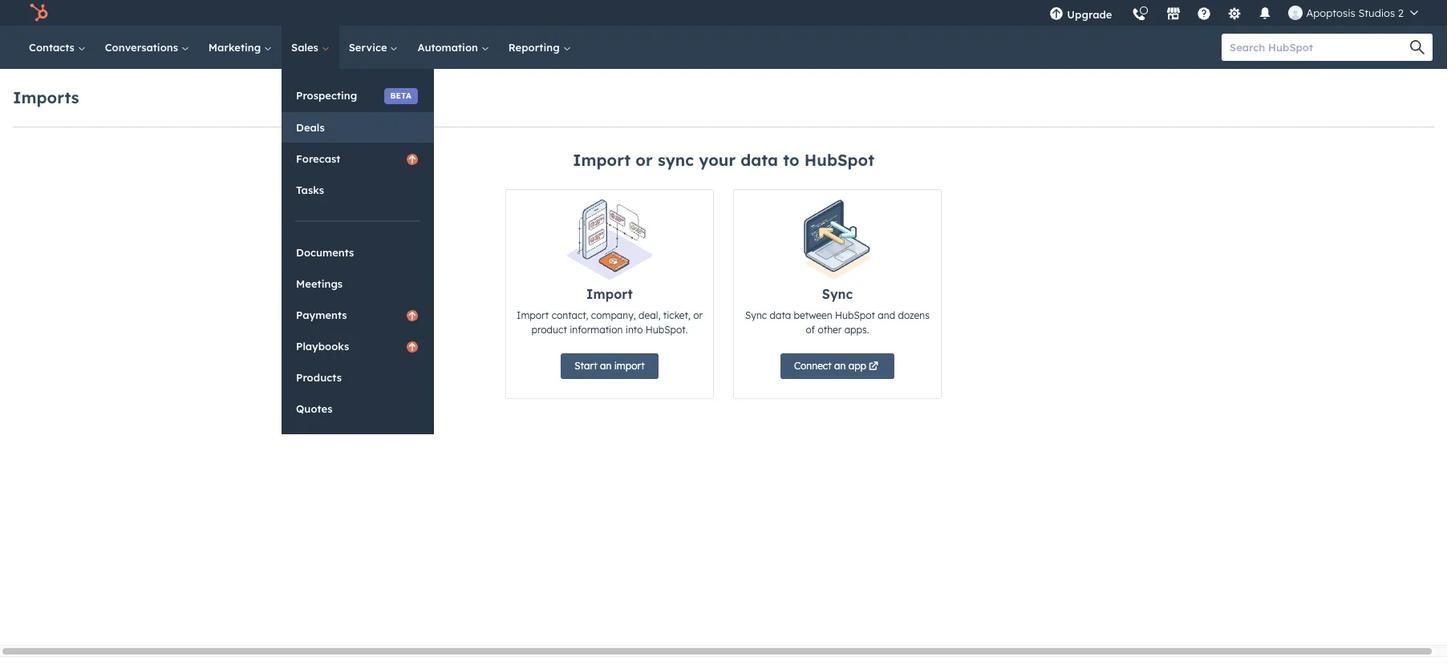 Task type: vqa. For each thing, say whether or not it's contained in the screenshot.
navigation
no



Task type: describe. For each thing, give the bounding box(es) containing it.
notifications button
[[1252, 0, 1279, 26]]

search button
[[1403, 34, 1433, 61]]

deals link
[[282, 112, 434, 142]]

documents link
[[282, 237, 434, 268]]

company,
[[591, 310, 636, 322]]

help image
[[1197, 7, 1212, 22]]

information
[[570, 324, 623, 336]]

1 horizontal spatial sync
[[822, 286, 853, 302]]

marketing link
[[199, 26, 282, 69]]

quotes
[[296, 402, 333, 415]]

marketplaces image
[[1167, 7, 1181, 22]]

contact,
[[552, 310, 589, 322]]

start an import button
[[561, 354, 658, 380]]

payments
[[296, 309, 347, 321]]

upgrade image
[[1050, 7, 1064, 22]]

forecast
[[296, 152, 341, 165]]

deal,
[[639, 310, 661, 322]]

automation link
[[408, 26, 499, 69]]

notifications image
[[1258, 7, 1273, 22]]

or inside import import contact, company, deal, ticket, or product information into hubspot.
[[693, 310, 703, 322]]

other
[[818, 324, 842, 336]]

reporting link
[[499, 26, 581, 69]]

help button
[[1191, 0, 1218, 26]]

data inside sync sync data between hubspot and dozens of other apps.
[[770, 310, 791, 322]]

beta
[[390, 90, 412, 101]]

hubspot link
[[19, 3, 60, 22]]

documents
[[296, 246, 354, 259]]

import for sync
[[573, 150, 631, 170]]

marketplaces button
[[1157, 0, 1191, 26]]

connect
[[794, 360, 832, 372]]

hubspot.
[[646, 324, 688, 336]]

2 vertical spatial import
[[517, 310, 549, 322]]

2
[[1398, 6, 1404, 19]]

sales menu
[[282, 69, 434, 435]]

apoptosis studios 2 button
[[1279, 0, 1428, 26]]

app
[[849, 360, 867, 372]]

playbooks
[[296, 340, 349, 353]]

import
[[614, 360, 645, 372]]

of
[[806, 324, 815, 336]]

apoptosis studios 2
[[1307, 6, 1404, 19]]

hubspot image
[[29, 3, 48, 22]]

connect an app link
[[781, 354, 895, 380]]

products link
[[282, 362, 434, 393]]

products
[[296, 371, 342, 384]]

calling icon button
[[1126, 2, 1153, 25]]

forecast link
[[282, 143, 434, 174]]

payments link
[[282, 300, 434, 330]]

service link
[[339, 26, 408, 69]]

sales
[[291, 41, 321, 54]]

tara schultz image
[[1289, 6, 1303, 20]]

start an import
[[575, 360, 645, 372]]

conversations
[[105, 41, 181, 54]]

apps.
[[845, 324, 869, 336]]

an for connect
[[834, 360, 846, 372]]

service
[[349, 41, 390, 54]]

menu containing apoptosis studios 2
[[1040, 0, 1428, 31]]

to
[[783, 150, 800, 170]]

quotes link
[[282, 394, 434, 424]]

search image
[[1411, 40, 1425, 55]]

settings link
[[1218, 0, 1252, 26]]

contacts link
[[19, 26, 95, 69]]



Task type: locate. For each thing, give the bounding box(es) containing it.
data left to on the top right of page
[[741, 150, 778, 170]]

product
[[532, 324, 567, 336]]

sync
[[658, 150, 694, 170]]

meetings link
[[282, 268, 434, 299]]

import left sync
[[573, 150, 631, 170]]

hubspot right to on the top right of page
[[805, 150, 875, 170]]

0 horizontal spatial sync
[[745, 310, 767, 322]]

tasks
[[296, 183, 324, 196]]

2 an from the left
[[834, 360, 846, 372]]

or left sync
[[636, 150, 653, 170]]

prospecting
[[296, 89, 357, 102]]

meetings
[[296, 277, 343, 290]]

0 vertical spatial hubspot
[[805, 150, 875, 170]]

0 vertical spatial sync
[[822, 286, 853, 302]]

an right start
[[600, 360, 612, 372]]

hubspot inside sync sync data between hubspot and dozens of other apps.
[[835, 310, 875, 322]]

sync
[[822, 286, 853, 302], [745, 310, 767, 322]]

import up product
[[517, 310, 549, 322]]

import import contact, company, deal, ticket, or product information into hubspot.
[[517, 286, 703, 336]]

an inside button
[[600, 360, 612, 372]]

1 horizontal spatial an
[[834, 360, 846, 372]]

an left app
[[834, 360, 846, 372]]

settings image
[[1228, 7, 1242, 22]]

import
[[573, 150, 631, 170], [587, 286, 633, 302], [517, 310, 549, 322]]

sync left "between"
[[745, 310, 767, 322]]

deals
[[296, 121, 325, 134]]

1 an from the left
[[600, 360, 612, 372]]

ticket,
[[663, 310, 691, 322]]

sync up "between"
[[822, 286, 853, 302]]

import up company,
[[587, 286, 633, 302]]

0 vertical spatial or
[[636, 150, 653, 170]]

into
[[626, 324, 643, 336]]

0 vertical spatial data
[[741, 150, 778, 170]]

your
[[699, 150, 736, 170]]

import for contact,
[[587, 286, 633, 302]]

0 horizontal spatial or
[[636, 150, 653, 170]]

sales link
[[282, 26, 339, 69]]

between
[[794, 310, 833, 322]]

an
[[600, 360, 612, 372], [834, 360, 846, 372]]

menu
[[1040, 0, 1428, 31]]

upgrade
[[1067, 8, 1112, 21]]

1 horizontal spatial or
[[693, 310, 703, 322]]

calling icon image
[[1132, 8, 1147, 22]]

1 vertical spatial sync
[[745, 310, 767, 322]]

conversations link
[[95, 26, 199, 69]]

1 vertical spatial or
[[693, 310, 703, 322]]

marketing
[[208, 41, 264, 54]]

studios
[[1359, 6, 1396, 19]]

data left "between"
[[770, 310, 791, 322]]

connect an app
[[794, 360, 867, 372]]

start
[[575, 360, 597, 372]]

import or sync your data to hubspot
[[573, 150, 875, 170]]

or right ticket,
[[693, 310, 703, 322]]

automation
[[418, 41, 481, 54]]

Search HubSpot search field
[[1222, 34, 1419, 61]]

contacts
[[29, 41, 78, 54]]

data
[[741, 150, 778, 170], [770, 310, 791, 322]]

reporting
[[509, 41, 563, 54]]

tasks link
[[282, 175, 434, 205]]

or
[[636, 150, 653, 170], [693, 310, 703, 322]]

hubspot
[[805, 150, 875, 170], [835, 310, 875, 322]]

apoptosis
[[1307, 6, 1356, 19]]

an for start
[[600, 360, 612, 372]]

1 vertical spatial import
[[587, 286, 633, 302]]

playbooks link
[[282, 331, 434, 362]]

and
[[878, 310, 896, 322]]

0 vertical spatial import
[[573, 150, 631, 170]]

1 vertical spatial hubspot
[[835, 310, 875, 322]]

imports
[[13, 87, 79, 107]]

dozens
[[898, 310, 930, 322]]

1 vertical spatial data
[[770, 310, 791, 322]]

hubspot up apps.
[[835, 310, 875, 322]]

0 horizontal spatial an
[[600, 360, 612, 372]]

sync sync data between hubspot and dozens of other apps.
[[745, 286, 930, 336]]



